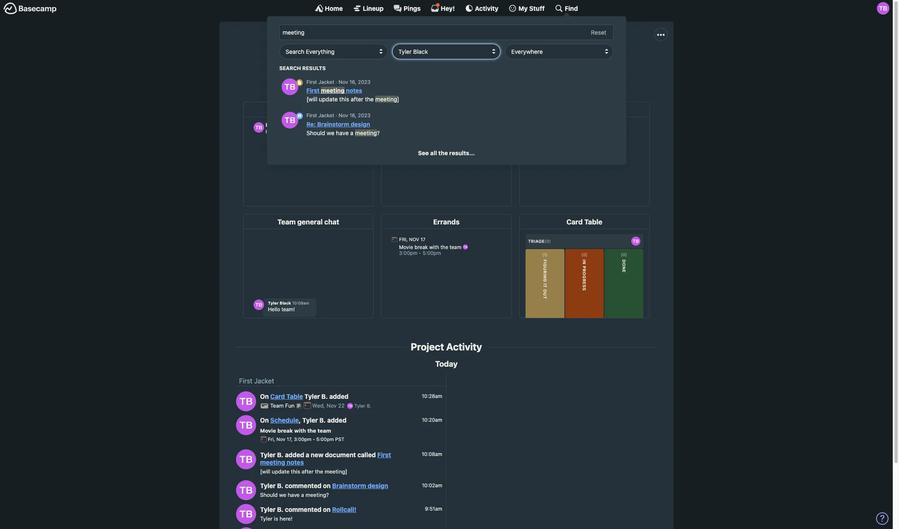 Task type: describe. For each thing, give the bounding box(es) containing it.
added for tyler b. added
[[329, 393, 349, 401]]

]
[[397, 96, 399, 103]]

the inside the movie break with the team fri, nov 17, 3:00pm -     5:00pm pst
[[307, 428, 316, 434]]

a
[[552, 57, 556, 65]]

on for brainstorm
[[323, 483, 331, 490]]

b. for tyler b. commented on brainstorm design
[[277, 483, 283, 490]]

first
[[341, 57, 353, 65]]

lot
[[558, 57, 570, 65]]

nov inside first jacket · nov 16, 2023 re: brainstorm design should we have a meeting ?
[[339, 113, 348, 119]]

jacket for first jacket let's create the first jacket of the company! i am thinking rabits and strips and colors! a lot of colors!
[[441, 38, 483, 54]]

tyler b. commented on brainstorm design
[[260, 483, 388, 490]]

tyler for tyler b. commented on rollcall!
[[260, 506, 276, 514]]

break
[[277, 428, 293, 434]]

for search image
[[296, 113, 303, 120]]

find button
[[555, 4, 578, 13]]

1 vertical spatial design
[[368, 483, 388, 490]]

let's
[[293, 57, 307, 65]]

rollcall!
[[332, 506, 356, 514]]

meeting inside first meeting notes
[[260, 459, 285, 467]]

10:08am element
[[422, 452, 442, 458]]

wed, nov 22
[[312, 403, 346, 410]]

22
[[338, 403, 345, 410]]

brainstorm design link
[[332, 483, 388, 490]]

1 colors! from the left
[[529, 57, 550, 65]]

schedule link
[[270, 417, 299, 425]]

pst
[[335, 437, 344, 443]]

[will update this after the meeting]
[[260, 469, 347, 475]]

5:00pm
[[316, 437, 334, 443]]

have inside first jacket · nov 16, 2023 re: brainstorm design should we have a meeting ?
[[336, 129, 349, 136]]

1 vertical spatial have
[[288, 492, 300, 499]]

stuff
[[529, 4, 545, 12]]

tyler up wed,
[[304, 393, 320, 401]]

1 and from the left
[[485, 57, 496, 65]]

16, for notes
[[350, 79, 357, 85]]

first meeting notes link
[[260, 452, 391, 467]]

meeting inside first jacket · nov 16, 2023 re: brainstorm design should we have a meeting ?
[[355, 129, 377, 136]]

on for on schedule ,       tyler b. added
[[260, 417, 269, 425]]

tyler for tyler b. commented on brainstorm design
[[260, 483, 276, 490]]

pings
[[404, 4, 421, 12]]

commented for brainstorm design
[[285, 483, 321, 490]]

0 horizontal spatial after
[[302, 469, 314, 475]]

is
[[274, 516, 278, 523]]

we inside first jacket · nov 16, 2023 re: brainstorm design should we have a meeting ?
[[327, 129, 334, 136]]

first meeting notes
[[260, 452, 391, 467]]

10:20am
[[422, 417, 442, 424]]

b. for tyler b. added a new document called
[[277, 452, 283, 459]]

the left "company!"
[[383, 57, 392, 65]]

movie
[[260, 428, 276, 434]]

strips
[[498, 57, 515, 65]]

rollcall! link
[[332, 506, 356, 514]]

jacket for first jacket · nov 16, 2023 first meeting notes [will update this after the meeting ]
[[318, 79, 334, 85]]

on for on card table tyler b. added
[[260, 393, 269, 401]]

1 vertical spatial activity
[[446, 341, 482, 353]]

brainstorm inside first jacket · nov 16, 2023 re: brainstorm design should we have a meeting ?
[[317, 121, 349, 128]]

0 horizontal spatial should
[[260, 492, 278, 499]]

first jacket
[[239, 378, 274, 385]]

nov 16, 2023 element for design
[[339, 113, 371, 119]]

[will inside first jacket · nov 16, 2023 first meeting notes [will update this after the meeting ]
[[306, 96, 317, 103]]

the inside first jacket · nov 16, 2023 first meeting notes [will update this after the meeting ]
[[365, 96, 374, 103]]

notes inside first meeting notes
[[287, 459, 304, 467]]

my stuff button
[[509, 4, 545, 13]]

schedule
[[270, 417, 299, 425]]

home
[[325, 4, 343, 12]]

here!
[[280, 516, 293, 523]]

for search image
[[296, 79, 303, 86]]

find
[[565, 4, 578, 12]]

document
[[325, 452, 356, 459]]

-
[[313, 437, 315, 443]]

hey! button
[[431, 3, 455, 13]]

17,
[[287, 437, 293, 443]]

search results
[[279, 65, 326, 71]]

am
[[429, 57, 438, 65]]

1 vertical spatial we
[[279, 492, 286, 499]]

on schedule ,       tyler b. added
[[260, 417, 347, 425]]

added for ,       tyler b. added
[[327, 417, 347, 425]]

rabits
[[466, 57, 483, 65]]

first jacket · nov 16, 2023 re: brainstorm design should we have a meeting ?
[[306, 113, 380, 136]]

commented for rollcall!
[[285, 506, 321, 514]]

lineup
[[363, 4, 384, 12]]

the down first meeting notes link
[[315, 469, 323, 475]]

0 horizontal spatial this
[[291, 469, 300, 475]]

the left first
[[330, 57, 340, 65]]

switch accounts image
[[3, 2, 57, 15]]

fri,
[[268, 437, 275, 443]]

main element
[[0, 0, 893, 165]]

meeting]
[[325, 469, 347, 475]]

activity inside activity link
[[475, 4, 499, 12]]

b. up team
[[319, 417, 326, 425]]

project
[[411, 341, 444, 353]]

after inside first jacket · nov 16, 2023 first meeting notes [will update this after the meeting ]
[[351, 96, 363, 103]]

i
[[426, 57, 427, 65]]

see all the results… link
[[418, 150, 475, 157]]

jacket
[[355, 57, 373, 65]]

a for new
[[306, 452, 309, 459]]

project activity
[[411, 341, 482, 353]]

my stuff
[[519, 4, 545, 12]]

Search for… search field
[[279, 25, 614, 40]]

tyler b.
[[353, 404, 371, 409]]

· for brainstorm
[[336, 113, 337, 119]]

10:02am element
[[422, 483, 442, 489]]

pings button
[[394, 4, 421, 13]]

results…
[[449, 150, 475, 157]]

re: brainstorm design link
[[306, 121, 370, 128]]

first for first meeting notes
[[377, 452, 391, 459]]

table
[[286, 393, 303, 401]]

first for first jacket · nov 16, 2023 first meeting notes [will update this after the meeting ]
[[306, 79, 317, 85]]

team fun
[[270, 403, 296, 410]]

new
[[311, 452, 324, 459]]

team
[[318, 428, 331, 434]]

first jacket let's create the first jacket of the company! i am thinking rabits and strips and colors! a lot of colors!
[[293, 38, 600, 65]]

2023 for notes
[[358, 79, 371, 85]]

my
[[519, 4, 528, 12]]

should we have a meeting?
[[260, 492, 329, 499]]

tyler is here!
[[260, 516, 293, 523]]

today
[[435, 360, 458, 369]]

on for rollcall!
[[323, 506, 331, 514]]

3:00pm
[[294, 437, 311, 443]]



Task type: vqa. For each thing, say whether or not it's contained in the screenshot.
Wed, Nov 22
yes



Task type: locate. For each thing, give the bounding box(es) containing it.
1 vertical spatial 16,
[[350, 113, 357, 119]]

2 horizontal spatial a
[[350, 129, 353, 136]]

1 nov 16, 2023 element from the top
[[339, 79, 371, 85]]

wed,
[[312, 403, 325, 410]]

tyler right 22
[[354, 404, 365, 409]]

on
[[260, 393, 269, 401], [260, 417, 269, 425]]

first inside first jacket let's create the first jacket of the company! i am thinking rabits and strips and colors! a lot of colors!
[[410, 38, 438, 54]]

b. up should we have a meeting? at left
[[277, 483, 283, 490]]

0 vertical spatial should
[[306, 129, 325, 136]]

added
[[329, 393, 349, 401], [327, 417, 347, 425], [285, 452, 304, 459]]

all
[[430, 150, 437, 157]]

9:51am element
[[425, 506, 442, 513]]

16, down first
[[350, 79, 357, 85]]

design
[[351, 121, 370, 128], [368, 483, 388, 490]]

1 vertical spatial this
[[291, 469, 300, 475]]

movie break with the team fri, nov 17, 3:00pm -     5:00pm pst
[[260, 428, 344, 443]]

jacket
[[441, 38, 483, 54], [318, 79, 334, 85], [318, 113, 334, 119], [254, 378, 274, 385]]

after
[[351, 96, 363, 103], [302, 469, 314, 475]]

0 vertical spatial activity
[[475, 4, 499, 12]]

colors! left a at the top of page
[[529, 57, 550, 65]]

results
[[302, 65, 326, 71]]

1 horizontal spatial and
[[516, 57, 528, 65]]

1 vertical spatial update
[[272, 469, 289, 475]]

None reset field
[[587, 27, 611, 38]]

1 vertical spatial brainstorm
[[332, 483, 366, 490]]

we down "re: brainstorm design" link
[[327, 129, 334, 136]]

16, for design
[[350, 113, 357, 119]]

0 vertical spatial update
[[319, 96, 338, 103]]

1 vertical spatial added
[[327, 417, 347, 425]]

1 horizontal spatial should
[[306, 129, 325, 136]]

commented up should we have a meeting? at left
[[285, 483, 321, 490]]

2 of from the left
[[572, 57, 578, 65]]

0 vertical spatial notes
[[346, 87, 362, 94]]

tyler black image
[[281, 112, 298, 129], [236, 392, 256, 412], [236, 481, 256, 501]]

1 vertical spatial on
[[323, 506, 331, 514]]

should down "re:"
[[306, 129, 325, 136]]

1 horizontal spatial of
[[572, 57, 578, 65]]

1 vertical spatial ·
[[336, 113, 337, 119]]

meeting down fri,
[[260, 459, 285, 467]]

first inside first jacket · nov 16, 2023 re: brainstorm design should we have a meeting ?
[[306, 113, 317, 119]]

on up movie
[[260, 417, 269, 425]]

1 vertical spatial should
[[260, 492, 278, 499]]

2 nov 16, 2023 element from the top
[[339, 113, 371, 119]]

0 horizontal spatial have
[[288, 492, 300, 499]]

tyler for tyler is here!
[[260, 516, 273, 523]]

nov 16, 2023 element up "re: brainstorm design" link
[[339, 113, 371, 119]]

design down called
[[368, 483, 388, 490]]

tyler
[[304, 393, 320, 401], [354, 404, 365, 409], [302, 417, 318, 425], [260, 452, 276, 459], [260, 483, 276, 490], [260, 506, 276, 514], [260, 516, 273, 523]]

2 and from the left
[[516, 57, 528, 65]]

1 horizontal spatial we
[[327, 129, 334, 136]]

brainstorm right "re:"
[[317, 121, 349, 128]]

1 horizontal spatial colors!
[[580, 57, 600, 65]]

0 vertical spatial 2023
[[358, 79, 371, 85]]

· for meeting
[[336, 79, 337, 85]]

2023 down first jacket · nov 16, 2023 first meeting notes [will update this after the meeting ]
[[358, 113, 371, 119]]

[will
[[306, 96, 317, 103], [260, 469, 270, 475]]

2 on from the top
[[323, 506, 331, 514]]

· inside first jacket · nov 16, 2023 re: brainstorm design should we have a meeting ?
[[336, 113, 337, 119]]

and
[[485, 57, 496, 65], [516, 57, 528, 65]]

[will down fri,
[[260, 469, 270, 475]]

this up should we have a meeting? at left
[[291, 469, 300, 475]]

and left strips
[[485, 57, 496, 65]]

0 vertical spatial on
[[260, 393, 269, 401]]

2 on from the top
[[260, 417, 269, 425]]

0 vertical spatial a
[[350, 129, 353, 136]]

have down "re: brainstorm design" link
[[336, 129, 349, 136]]

first for first jacket · nov 16, 2023 re: brainstorm design should we have a meeting ?
[[306, 113, 317, 119]]

should up is
[[260, 492, 278, 499]]

1 vertical spatial after
[[302, 469, 314, 475]]

we up here!
[[279, 492, 286, 499]]

2 vertical spatial added
[[285, 452, 304, 459]]

2023 for design
[[358, 113, 371, 119]]

0 horizontal spatial colors!
[[529, 57, 550, 65]]

a inside first jacket · nov 16, 2023 re: brainstorm design should we have a meeting ?
[[350, 129, 353, 136]]

nov down first
[[339, 79, 348, 85]]

·
[[336, 79, 337, 85], [336, 113, 337, 119]]

tyler b. added a new document called
[[260, 452, 377, 459]]

1 horizontal spatial after
[[351, 96, 363, 103]]

0 horizontal spatial [will
[[260, 469, 270, 475]]

0 horizontal spatial and
[[485, 57, 496, 65]]

· inside first jacket · nov 16, 2023 first meeting notes [will update this after the meeting ]
[[336, 79, 337, 85]]

of right lot
[[572, 57, 578, 65]]

jacket for first jacket
[[254, 378, 274, 385]]

0 vertical spatial brainstorm
[[317, 121, 349, 128]]

tyler for tyler b. added a new document called
[[260, 452, 276, 459]]

1 horizontal spatial have
[[336, 129, 349, 136]]

with
[[294, 428, 306, 434]]

jacket down results in the top left of the page
[[318, 79, 334, 85]]

2 colors! from the left
[[580, 57, 600, 65]]

called
[[357, 452, 376, 459]]

movie break with the team link
[[260, 428, 331, 434]]

meeting down "re: brainstorm design" link
[[355, 129, 377, 136]]

1 vertical spatial 2023
[[358, 113, 371, 119]]

company!
[[394, 57, 424, 65]]

1 commented from the top
[[285, 483, 321, 490]]

2 vertical spatial a
[[301, 492, 304, 499]]

1 horizontal spatial this
[[339, 96, 349, 103]]

notes down first
[[346, 87, 362, 94]]

added up 22
[[329, 393, 349, 401]]

activity link
[[465, 4, 499, 13]]

2023
[[358, 79, 371, 85], [358, 113, 371, 119]]

0 vertical spatial this
[[339, 96, 349, 103]]

0 horizontal spatial update
[[272, 469, 289, 475]]

have
[[336, 129, 349, 136], [288, 492, 300, 499]]

1 horizontal spatial notes
[[346, 87, 362, 94]]

the right all
[[438, 150, 448, 157]]

1 vertical spatial on
[[260, 417, 269, 425]]

1 of from the left
[[375, 57, 381, 65]]

2023 down jacket
[[358, 79, 371, 85]]

on
[[323, 483, 331, 490], [323, 506, 331, 514]]

0 vertical spatial nov 16, 2023 element
[[339, 79, 371, 85]]

10:28am element
[[422, 394, 442, 400]]

card table link
[[270, 393, 303, 401]]

jacket inside first jacket · nov 16, 2023 re: brainstorm design should we have a meeting ?
[[318, 113, 334, 119]]

16,
[[350, 79, 357, 85], [350, 113, 357, 119]]

hey!
[[441, 4, 455, 12]]

jacket inside first jacket · nov 16, 2023 first meeting notes [will update this after the meeting ]
[[318, 79, 334, 85]]

tyler up is
[[260, 506, 276, 514]]

10:08am
[[422, 452, 442, 458]]

activity
[[475, 4, 499, 12], [446, 341, 482, 353]]

b.
[[322, 393, 328, 401], [367, 404, 371, 409], [319, 417, 326, 425], [277, 452, 283, 459], [277, 483, 283, 490], [277, 506, 283, 514]]

2 2023 from the top
[[358, 113, 371, 119]]

this up first jacket · nov 16, 2023 re: brainstorm design should we have a meeting ?
[[339, 96, 349, 103]]

1 horizontal spatial [will
[[306, 96, 317, 103]]

tyler up should we have a meeting? at left
[[260, 483, 276, 490]]

2023 inside first jacket · nov 16, 2023 re: brainstorm design should we have a meeting ?
[[358, 113, 371, 119]]

1 horizontal spatial update
[[319, 96, 338, 103]]

search
[[279, 65, 301, 71]]

16, inside first jacket · nov 16, 2023 re: brainstorm design should we have a meeting ?
[[350, 113, 357, 119]]

16, up "re: brainstorm design" link
[[350, 113, 357, 119]]

0 vertical spatial 16,
[[350, 79, 357, 85]]

1 horizontal spatial a
[[306, 452, 309, 459]]

and right strips
[[516, 57, 528, 65]]

1 on from the top
[[260, 393, 269, 401]]

added down 22
[[327, 417, 347, 425]]

jacket for first jacket · nov 16, 2023 re: brainstorm design should we have a meeting ?
[[318, 113, 334, 119]]

0 vertical spatial on
[[323, 483, 331, 490]]

the up -
[[307, 428, 316, 434]]

meeting up ?
[[375, 96, 397, 103]]

b. for tyler b. commented on rollcall!
[[277, 506, 283, 514]]

on down meeting?
[[323, 506, 331, 514]]

this inside first jacket · nov 16, 2023 first meeting notes [will update this after the meeting ]
[[339, 96, 349, 103]]

1 on from the top
[[323, 483, 331, 490]]

jacket up thinking
[[441, 38, 483, 54]]

this
[[339, 96, 349, 103], [291, 469, 300, 475]]

b. for tyler b.
[[367, 404, 371, 409]]

commented down should we have a meeting? at left
[[285, 506, 321, 514]]

brainstorm down the meeting]
[[332, 483, 366, 490]]

the left ]
[[365, 96, 374, 103]]

have up tyler b. commented on rollcall!
[[288, 492, 300, 499]]

9:51am
[[425, 506, 442, 513]]

meeting
[[321, 87, 345, 94], [375, 96, 397, 103], [355, 129, 377, 136], [260, 459, 285, 467]]

tyler black image for tyler b. added
[[236, 392, 256, 412]]

first
[[410, 38, 438, 54], [306, 79, 317, 85], [306, 87, 320, 94], [306, 113, 317, 119], [239, 378, 252, 385], [377, 452, 391, 459]]

0 vertical spatial we
[[327, 129, 334, 136]]

2023 inside first jacket · nov 16, 2023 first meeting notes [will update this after the meeting ]
[[358, 79, 371, 85]]

first jacket link
[[239, 378, 274, 385]]

tyler down fri,
[[260, 452, 276, 459]]

1 vertical spatial tyler black image
[[236, 392, 256, 412]]

0 vertical spatial ·
[[336, 79, 337, 85]]

activity left my on the right of page
[[475, 4, 499, 12]]

1 vertical spatial nov 16, 2023 element
[[339, 113, 371, 119]]

nov 16, 2023 element down first
[[339, 79, 371, 85]]

0 horizontal spatial a
[[301, 492, 304, 499]]

card
[[270, 393, 285, 401]]

see all the results…
[[418, 150, 475, 157]]

0 horizontal spatial of
[[375, 57, 381, 65]]

a
[[350, 129, 353, 136], [306, 452, 309, 459], [301, 492, 304, 499]]

?
[[377, 129, 380, 136]]

notes up [will update this after the meeting]
[[287, 459, 304, 467]]

colors! right lot
[[580, 57, 600, 65]]

notes
[[346, 87, 362, 94], [287, 459, 304, 467]]

0 horizontal spatial notes
[[287, 459, 304, 467]]

tyler black image for tyler b. commented on brainstorm design
[[236, 481, 256, 501]]

2 commented from the top
[[285, 506, 321, 514]]

0 vertical spatial after
[[351, 96, 363, 103]]

a down "re: brainstorm design" link
[[350, 129, 353, 136]]

the
[[330, 57, 340, 65], [383, 57, 392, 65], [365, 96, 374, 103], [438, 150, 448, 157], [307, 428, 316, 434], [315, 469, 323, 475]]

0 vertical spatial design
[[351, 121, 370, 128]]

1 16, from the top
[[350, 79, 357, 85]]

should
[[306, 129, 325, 136], [260, 492, 278, 499]]

nov inside first jacket · nov 16, 2023 first meeting notes [will update this after the meeting ]
[[339, 79, 348, 85]]

1 vertical spatial notes
[[287, 459, 304, 467]]

16, inside first jacket · nov 16, 2023 first meeting notes [will update this after the meeting ]
[[350, 79, 357, 85]]

2 vertical spatial tyler black image
[[236, 481, 256, 501]]

tyler left is
[[260, 516, 273, 523]]

jacket up "re: brainstorm design" link
[[318, 113, 334, 119]]

lineup link
[[353, 4, 384, 13]]

b. up tyler is here!
[[277, 506, 283, 514]]

first for first jacket
[[239, 378, 252, 385]]

2 · from the top
[[336, 113, 337, 119]]

first jacket · nov 16, 2023 first meeting notes [will update this after the meeting ]
[[306, 79, 399, 103]]

of right jacket
[[375, 57, 381, 65]]

on up meeting?
[[323, 483, 331, 490]]

nov inside the movie break with the team fri, nov 17, 3:00pm -     5:00pm pst
[[276, 437, 285, 443]]

first for first jacket let's create the first jacket of the company! i am thinking rabits and strips and colors! a lot of colors!
[[410, 38, 438, 54]]

0 vertical spatial added
[[329, 393, 349, 401]]

update inside first jacket · nov 16, 2023 first meeting notes [will update this after the meeting ]
[[319, 96, 338, 103]]

a for meeting?
[[301, 492, 304, 499]]

,
[[299, 417, 301, 425]]

2 16, from the top
[[350, 113, 357, 119]]

re:
[[306, 121, 316, 128]]

0 vertical spatial have
[[336, 129, 349, 136]]

b. up wed, nov 22 on the left bottom
[[322, 393, 328, 401]]

jacket up card on the bottom of the page
[[254, 378, 274, 385]]

none reset field inside main element
[[587, 27, 611, 38]]

1 · from the top
[[336, 79, 337, 85]]

added down 17,
[[285, 452, 304, 459]]

1 vertical spatial commented
[[285, 506, 321, 514]]

after up first jacket · nov 16, 2023 re: brainstorm design should we have a meeting ?
[[351, 96, 363, 103]]

b. right 22
[[367, 404, 371, 409]]

of
[[375, 57, 381, 65], [572, 57, 578, 65]]

should inside first jacket · nov 16, 2023 re: brainstorm design should we have a meeting ?
[[306, 129, 325, 136]]

b. down break
[[277, 452, 283, 459]]

nov up "re: brainstorm design" link
[[339, 113, 348, 119]]

update up should we have a meeting? at left
[[272, 469, 289, 475]]

team
[[270, 403, 284, 410]]

see
[[418, 150, 429, 157]]

1 vertical spatial a
[[306, 452, 309, 459]]

on left card on the bottom of the page
[[260, 393, 269, 401]]

fun
[[285, 403, 295, 410]]

nov 16, 2023 element for notes
[[339, 79, 371, 85]]

update up "re: brainstorm design" link
[[319, 96, 338, 103]]

tyler right the , at left
[[302, 417, 318, 425]]

1 2023 from the top
[[358, 79, 371, 85]]

activity up today
[[446, 341, 482, 353]]

update
[[319, 96, 338, 103], [272, 469, 289, 475]]

10:28am
[[422, 394, 442, 400]]

after down new
[[302, 469, 314, 475]]

nov 16, 2023 element
[[339, 79, 371, 85], [339, 113, 371, 119]]

thinking
[[440, 57, 464, 65]]

0 vertical spatial commented
[[285, 483, 321, 490]]

tyler black image
[[877, 2, 890, 15], [281, 79, 298, 95], [347, 404, 353, 409], [236, 416, 256, 436], [236, 450, 256, 470], [236, 505, 256, 525]]

nov left 17,
[[276, 437, 285, 443]]

0 vertical spatial tyler black image
[[281, 112, 298, 129]]

jacket inside first jacket let's create the first jacket of the company! i am thinking rabits and strips and colors! a lot of colors!
[[441, 38, 483, 54]]

meeting down results in the top left of the page
[[321, 87, 345, 94]]

tyler b. commented on rollcall!
[[260, 506, 356, 514]]

design down first jacket · nov 16, 2023 first meeting notes [will update this after the meeting ]
[[351, 121, 370, 128]]

10:20am element
[[422, 417, 442, 424]]

home link
[[315, 4, 343, 13]]

on card table tyler b. added
[[260, 393, 349, 401]]

design inside first jacket · nov 16, 2023 re: brainstorm design should we have a meeting ?
[[351, 121, 370, 128]]

meeting?
[[306, 492, 329, 499]]

a left meeting?
[[301, 492, 304, 499]]

first inside first meeting notes
[[377, 452, 391, 459]]

a left new
[[306, 452, 309, 459]]

10:02am
[[422, 483, 442, 489]]

we
[[327, 129, 334, 136], [279, 492, 286, 499]]

nov left 22
[[327, 403, 337, 410]]

1 vertical spatial [will
[[260, 469, 270, 475]]

nov
[[339, 79, 348, 85], [339, 113, 348, 119], [327, 403, 337, 410], [276, 437, 285, 443]]

[will up "re:"
[[306, 96, 317, 103]]

tyler for tyler b.
[[354, 404, 365, 409]]

0 horizontal spatial we
[[279, 492, 286, 499]]

create
[[309, 57, 328, 65]]

notes inside first jacket · nov 16, 2023 first meeting notes [will update this after the meeting ]
[[346, 87, 362, 94]]

0 vertical spatial [will
[[306, 96, 317, 103]]



